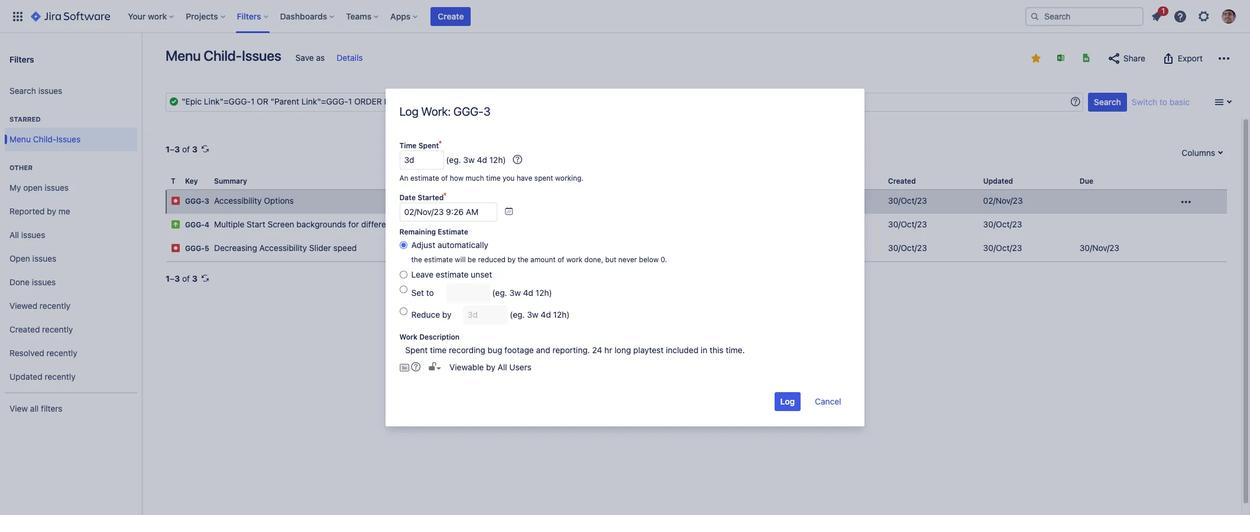 Task type: describe. For each thing, give the bounding box(es) containing it.
starred
[[9, 115, 41, 123]]

3 down bug icon
[[175, 274, 180, 284]]

recently for viewed recently
[[40, 301, 70, 311]]

0 horizontal spatial 4d
[[477, 155, 488, 165]]

Search field
[[1026, 7, 1144, 26]]

footage
[[505, 346, 534, 356]]

3 down ggg-5 link
[[192, 274, 198, 284]]

ggg- for decreasing accessibility slider speed
[[185, 244, 205, 253]]

(eg. 3w 4d 12h) for reduce by
[[510, 310, 570, 320]]

of inside adjust automatically the estimate will be reduced by the amount of work done, but never below 0.
[[558, 256, 565, 264]]

bug image
[[171, 196, 180, 206]]

updated for updated
[[984, 177, 1014, 186]]

save as button
[[290, 49, 331, 67]]

me
[[58, 206, 70, 216]]

leave estimate unset
[[412, 270, 493, 280]]

search for search
[[1094, 97, 1122, 107]]

work
[[400, 333, 418, 342]]

open
[[23, 183, 42, 193]]

spent
[[535, 174, 554, 183]]

2 1 – 3 of 3 from the top
[[166, 274, 198, 284]]

leave
[[412, 270, 434, 280]]

menu child-issues inside starred group
[[9, 134, 81, 144]]

estimate for an
[[411, 174, 440, 183]]

0 vertical spatial spent
[[419, 141, 439, 150]]

1 horizontal spatial all
[[498, 363, 508, 373]]

search image
[[1031, 12, 1040, 21]]

(eg. for by
[[510, 310, 525, 320]]

4d for by
[[541, 310, 551, 320]]

updated recently link
[[5, 366, 137, 389]]

create banner
[[0, 0, 1251, 33]]

viewable by all users
[[450, 363, 532, 373]]

to for switch
[[1160, 97, 1168, 107]]

reduced
[[479, 256, 506, 264]]

different
[[361, 220, 394, 230]]

search issues
[[9, 86, 62, 96]]

to for set
[[427, 288, 434, 298]]

02/nov/23
[[984, 196, 1023, 206]]

columns
[[1182, 148, 1216, 158]]

save
[[296, 53, 314, 63]]

5
[[205, 244, 209, 253]]

work
[[567, 256, 583, 264]]

24
[[593, 346, 603, 356]]

12h) for reduce by
[[554, 310, 570, 320]]

of down ggg-5 link
[[182, 274, 190, 284]]

filters
[[41, 404, 62, 414]]

30/nov/23
[[1080, 243, 1120, 253]]

0 vertical spatial 3w
[[464, 155, 475, 165]]

will
[[455, 256, 466, 264]]

by for reduce by
[[443, 310, 452, 320]]

1 1 – 3 of 3 from the top
[[166, 144, 198, 154]]

0 vertical spatial accessibility
[[214, 196, 262, 206]]

playtest
[[634, 346, 664, 356]]

4d for to
[[524, 288, 534, 298]]

view
[[9, 404, 28, 414]]

resolved recently link
[[5, 342, 137, 366]]

accessibility options link
[[214, 196, 294, 206]]

by for viewable by all users
[[487, 363, 496, 373]]

1 vertical spatial 1
[[166, 144, 170, 154]]

0 horizontal spatial time
[[430, 346, 447, 356]]

recently for updated recently
[[45, 372, 76, 382]]

automatically
[[438, 240, 489, 250]]

Leave estimate unset radio
[[400, 269, 408, 281]]

all inside other group
[[9, 230, 19, 240]]

switch
[[1132, 97, 1158, 107]]

issues for all issues
[[21, 230, 45, 240]]

due
[[1080, 177, 1094, 186]]

an estimate of how much time you have spent working.
[[400, 174, 584, 183]]

ggg-5 decreasing accessibility slider speed
[[185, 243, 357, 253]]

reported
[[9, 206, 45, 216]]

ggg-3 accessibility options
[[185, 196, 294, 206]]

ggg-5 link
[[185, 244, 209, 253]]

set
[[412, 288, 424, 298]]

amount
[[531, 256, 556, 264]]

0 vertical spatial (eg.
[[447, 155, 461, 165]]

updated for updated recently
[[9, 372, 42, 382]]

viewed recently link
[[5, 295, 137, 318]]

filters
[[9, 54, 34, 64]]

start
[[247, 220, 265, 230]]

1 vertical spatial spent
[[406, 346, 428, 356]]

ggg-4 link
[[185, 221, 209, 230]]

working.
[[556, 174, 584, 183]]

30/oct/23 for decreasing accessibility slider speed
[[888, 243, 927, 253]]

ggg- for accessibility options
[[185, 197, 205, 206]]

description
[[420, 333, 460, 342]]

1 vertical spatial accessibility
[[259, 243, 307, 253]]

(eg. for to
[[493, 288, 508, 298]]

menu child-issues link
[[5, 128, 137, 151]]

much
[[466, 174, 485, 183]]

work:
[[422, 105, 451, 118]]

create
[[438, 11, 464, 21]]

open in google sheets image
[[1082, 53, 1091, 63]]

details link
[[337, 53, 363, 63]]

create button
[[431, 7, 471, 26]]

time spent
[[400, 141, 439, 150]]

recently for resolved recently
[[46, 348, 77, 358]]

30/oct/23 for multiple start screen backgrounds for different game states
[[888, 220, 927, 230]]

be
[[468, 256, 477, 264]]

0 horizontal spatial 12h)
[[490, 155, 506, 165]]

3 inside ggg-3 accessibility options
[[205, 197, 209, 206]]

issues for search issues
[[38, 86, 62, 96]]

2 vertical spatial 1
[[166, 274, 170, 284]]

cancel
[[816, 397, 842, 407]]

work description
[[400, 333, 460, 342]]

never
[[619, 256, 638, 264]]

save as
[[296, 53, 325, 63]]

but
[[606, 256, 617, 264]]

resolved
[[9, 348, 44, 358]]

screen
[[268, 220, 294, 230]]

all issues
[[9, 230, 45, 240]]

multiple start screen backgrounds for different game states link
[[214, 220, 443, 230]]

view all filters
[[9, 404, 62, 414]]

included
[[666, 346, 699, 356]]

issues for open issues
[[32, 254, 56, 264]]

issues inside starred group
[[56, 134, 81, 144]]

reported by me link
[[5, 200, 137, 224]]

1 horizontal spatial menu child-issues
[[166, 47, 281, 64]]

2 – from the top
[[170, 274, 175, 284]]

child- inside starred group
[[33, 134, 56, 144]]

remaining
[[400, 228, 436, 237]]

users
[[510, 363, 532, 373]]

open issues
[[9, 254, 56, 264]]

by for reported by me
[[47, 206, 56, 216]]

open in microsoft excel image
[[1057, 53, 1066, 63]]

3w for reduce by
[[528, 310, 539, 320]]

my open issues link
[[5, 176, 137, 200]]

share
[[1124, 53, 1146, 63]]

other group
[[5, 151, 137, 393]]

done
[[9, 277, 30, 287]]

get local help about logging work image
[[513, 155, 523, 164]]

my
[[9, 183, 21, 193]]

as
[[316, 53, 325, 63]]



Task type: locate. For each thing, give the bounding box(es) containing it.
Adjust automatically radio
[[400, 240, 408, 251]]

1 – 3 of 3 down bug icon
[[166, 274, 198, 284]]

below
[[640, 256, 659, 264]]

viewed
[[9, 301, 37, 311]]

estimate
[[438, 228, 469, 237]]

1 the from the left
[[412, 256, 423, 264]]

in
[[701, 346, 708, 356]]

0.
[[661, 256, 668, 264]]

1 vertical spatial search
[[1094, 97, 1122, 107]]

improvement image
[[171, 220, 180, 230]]

time down description
[[430, 346, 447, 356]]

created for created
[[888, 177, 916, 186]]

1 vertical spatial 12h)
[[536, 288, 553, 298]]

by left me at the left top
[[47, 206, 56, 216]]

3
[[484, 105, 491, 118], [175, 144, 180, 154], [192, 144, 198, 154], [205, 197, 209, 206], [175, 274, 180, 284], [192, 274, 198, 284]]

of left how
[[442, 174, 448, 183]]

3 up 't' in the top of the page
[[175, 144, 180, 154]]

1 horizontal spatial 4d
[[524, 288, 534, 298]]

for
[[349, 220, 359, 230]]

recently down resolved recently 'link'
[[45, 372, 76, 382]]

0 horizontal spatial the
[[412, 256, 423, 264]]

3 right work:
[[484, 105, 491, 118]]

1 vertical spatial time
[[430, 346, 447, 356]]

1 vertical spatial –
[[170, 274, 175, 284]]

reduce by
[[412, 310, 452, 320]]

2 horizontal spatial (eg.
[[510, 310, 525, 320]]

3w
[[464, 155, 475, 165], [510, 288, 521, 298], [528, 310, 539, 320]]

0 vertical spatial updated
[[984, 177, 1014, 186]]

0 horizontal spatial menu
[[9, 134, 31, 144]]

2 vertical spatial 12h)
[[554, 310, 570, 320]]

log work: ggg-3
[[400, 105, 491, 118]]

unset
[[471, 270, 493, 280]]

1 horizontal spatial 12h)
[[536, 288, 553, 298]]

None submit
[[775, 393, 801, 412]]

recently up created recently
[[40, 301, 70, 311]]

0 horizontal spatial to
[[427, 288, 434, 298]]

0 horizontal spatial created
[[9, 325, 40, 335]]

the left amount
[[518, 256, 529, 264]]

(eg.
[[447, 155, 461, 165], [493, 288, 508, 298], [510, 310, 525, 320]]

1 vertical spatial small image
[[428, 363, 437, 372]]

key
[[185, 177, 198, 186]]

0 horizontal spatial menu child-issues
[[9, 134, 81, 144]]

get local help about wiki markup help image
[[412, 363, 421, 372]]

spent right "time"
[[419, 141, 439, 150]]

of
[[182, 144, 190, 154], [442, 174, 448, 183], [558, 256, 565, 264], [182, 274, 190, 284]]

small image
[[1032, 54, 1041, 63], [428, 363, 437, 372]]

estimate inside adjust automatically the estimate will be reduced by the amount of work done, but never below 0.
[[425, 256, 453, 264]]

1 vertical spatial menu child-issues
[[9, 134, 81, 144]]

all left users
[[498, 363, 508, 373]]

issues left save
[[242, 47, 281, 64]]

done,
[[585, 256, 604, 264]]

to left basic
[[1160, 97, 1168, 107]]

2 vertical spatial estimate
[[436, 270, 469, 280]]

created for created recently
[[9, 325, 40, 335]]

created
[[888, 177, 916, 186], [9, 325, 40, 335]]

estimate down will
[[436, 270, 469, 280]]

spent down 'work' on the left bottom of the page
[[406, 346, 428, 356]]

0 vertical spatial menu
[[166, 47, 201, 64]]

time
[[400, 141, 417, 150]]

updated up 02/nov/23
[[984, 177, 1014, 186]]

multiple
[[214, 220, 245, 230]]

bug
[[488, 346, 503, 356]]

viewable
[[450, 363, 484, 373]]

other
[[9, 164, 33, 172]]

0 vertical spatial created
[[888, 177, 916, 186]]

1 horizontal spatial 3w
[[510, 288, 521, 298]]

0 horizontal spatial updated
[[9, 372, 42, 382]]

estimate up leave estimate unset
[[425, 256, 453, 264]]

switch to basic link
[[1132, 97, 1190, 107]]

recording
[[449, 346, 486, 356]]

details
[[337, 53, 363, 63]]

created recently
[[9, 325, 73, 335]]

2 horizontal spatial 12h)
[[554, 310, 570, 320]]

started
[[418, 193, 444, 202]]

of up key
[[182, 144, 190, 154]]

2 horizontal spatial 4d
[[541, 310, 551, 320]]

jira software image
[[31, 9, 110, 23], [31, 9, 110, 23]]

1 vertical spatial all
[[498, 363, 508, 373]]

0 vertical spatial small image
[[1032, 54, 1041, 63]]

2 the from the left
[[518, 256, 529, 264]]

4d up and
[[541, 310, 551, 320]]

this
[[710, 346, 724, 356]]

None text field
[[166, 93, 1084, 112], [400, 203, 498, 222], [446, 284, 490, 303], [464, 306, 508, 325], [166, 93, 1084, 112], [400, 203, 498, 222], [446, 284, 490, 303], [464, 306, 508, 325]]

created inside other group
[[9, 325, 40, 335]]

set to
[[412, 288, 434, 298]]

search inside button
[[1094, 97, 1122, 107]]

1 horizontal spatial search
[[1094, 97, 1122, 107]]

1 vertical spatial issues
[[56, 134, 81, 144]]

1 horizontal spatial created
[[888, 177, 916, 186]]

search issues link
[[5, 79, 137, 103]]

1 vertical spatial created
[[9, 325, 40, 335]]

game
[[396, 220, 417, 230]]

4d down amount
[[524, 288, 534, 298]]

estimate up date started
[[411, 174, 440, 183]]

1 – from the top
[[170, 144, 175, 154]]

1 – 3 of 3 up 't' in the top of the page
[[166, 144, 198, 154]]

to right set
[[427, 288, 434, 298]]

1 horizontal spatial issues
[[242, 47, 281, 64]]

recently
[[40, 301, 70, 311], [42, 325, 73, 335], [46, 348, 77, 358], [45, 372, 76, 382]]

date
[[400, 193, 416, 202]]

1 vertical spatial updated
[[9, 372, 42, 382]]

updated down resolved
[[9, 372, 42, 382]]

0 horizontal spatial search
[[9, 86, 36, 96]]

summary
[[214, 177, 247, 186]]

(eg. 3w 4d 12h) up and
[[510, 310, 570, 320]]

0 vertical spatial issues
[[242, 47, 281, 64]]

30/oct/23 for accessibility options
[[888, 196, 927, 206]]

columns button
[[1176, 144, 1228, 163]]

0 vertical spatial 1
[[1162, 6, 1165, 15]]

by right reduce
[[443, 310, 452, 320]]

(eg. 3w 4d 12h) down amount
[[493, 288, 553, 298]]

menu inside menu child-issues link
[[9, 134, 31, 144]]

1 vertical spatial (eg.
[[493, 288, 508, 298]]

0 vertical spatial to
[[1160, 97, 1168, 107]]

2 vertical spatial 4d
[[541, 310, 551, 320]]

recently inside 'link'
[[46, 348, 77, 358]]

by right reduced
[[508, 256, 516, 264]]

1 vertical spatial 3w
[[510, 288, 521, 298]]

12h) down amount
[[536, 288, 553, 298]]

1 vertical spatial menu
[[9, 134, 31, 144]]

ggg- inside ggg-4 multiple start screen backgrounds for different game states
[[185, 221, 205, 230]]

0 vertical spatial child-
[[204, 47, 242, 64]]

0 vertical spatial estimate
[[411, 174, 440, 183]]

adjust automatically the estimate will be reduced by the amount of work done, but never below 0.
[[412, 240, 668, 264]]

reported by me
[[9, 206, 70, 216]]

menu
[[166, 47, 201, 64], [9, 134, 31, 144]]

1 horizontal spatial to
[[1160, 97, 1168, 107]]

recently for created recently
[[42, 325, 73, 335]]

4
[[205, 221, 209, 230]]

0 horizontal spatial all
[[9, 230, 19, 240]]

basic
[[1170, 97, 1190, 107]]

3w up much
[[464, 155, 475, 165]]

1 vertical spatial to
[[427, 288, 434, 298]]

reporting.
[[553, 346, 590, 356]]

viewed recently
[[9, 301, 70, 311]]

primary element
[[7, 0, 1026, 33]]

issues
[[38, 86, 62, 96], [45, 183, 69, 193], [21, 230, 45, 240], [32, 254, 56, 264], [32, 277, 56, 287]]

3w up and
[[528, 310, 539, 320]]

accessibility down screen on the left top of the page
[[259, 243, 307, 253]]

of left work
[[558, 256, 565, 264]]

0 horizontal spatial small image
[[428, 363, 437, 372]]

search up starred in the top of the page
[[9, 86, 36, 96]]

updated recently
[[9, 372, 76, 382]]

0 vertical spatial 12h)
[[490, 155, 506, 165]]

you
[[503, 174, 515, 183]]

reduce
[[412, 310, 441, 320]]

1 horizontal spatial child-
[[204, 47, 242, 64]]

2 vertical spatial (eg. 3w 4d 12h)
[[510, 310, 570, 320]]

all
[[9, 230, 19, 240], [498, 363, 508, 373]]

4d up much
[[477, 155, 488, 165]]

updated inside other group
[[9, 372, 42, 382]]

0 vertical spatial all
[[9, 230, 19, 240]]

2 vertical spatial (eg.
[[510, 310, 525, 320]]

0 vertical spatial menu child-issues
[[166, 47, 281, 64]]

an
[[400, 174, 409, 183]]

search for search issues
[[9, 86, 36, 96]]

1 horizontal spatial menu
[[166, 47, 201, 64]]

1 vertical spatial child-
[[33, 134, 56, 144]]

1 vertical spatial 4d
[[524, 288, 534, 298]]

by inside other group
[[47, 206, 56, 216]]

0 vertical spatial time
[[487, 174, 501, 183]]

long
[[615, 346, 632, 356]]

– up 't' in the top of the page
[[170, 144, 175, 154]]

0 horizontal spatial (eg.
[[447, 155, 461, 165]]

12h) up reporting. at the left
[[554, 310, 570, 320]]

ggg- right bug icon
[[185, 244, 205, 253]]

0 vertical spatial (eg. 3w 4d 12h)
[[447, 155, 506, 165]]

recently down viewed recently link
[[42, 325, 73, 335]]

None text field
[[400, 151, 444, 170]]

Reduce by radio
[[400, 306, 408, 318]]

search button
[[1088, 93, 1127, 112]]

1 horizontal spatial the
[[518, 256, 529, 264]]

select a date image
[[504, 207, 514, 217]]

0 vertical spatial 1 – 3 of 3
[[166, 144, 198, 154]]

(eg. down reduced
[[493, 288, 508, 298]]

how
[[450, 174, 464, 183]]

1 horizontal spatial (eg.
[[493, 288, 508, 298]]

accessibility down summary
[[214, 196, 262, 206]]

view all filters link
[[5, 398, 137, 421]]

the up 'leave'
[[412, 256, 423, 264]]

Set to radio
[[400, 284, 408, 296]]

12h) up an estimate of how much time you have spent working.
[[490, 155, 506, 165]]

t
[[171, 177, 176, 186]]

the
[[412, 256, 423, 264], [518, 256, 529, 264]]

ggg-4 multiple start screen backgrounds for different game states
[[185, 220, 443, 230]]

time.
[[726, 346, 745, 356]]

updated
[[984, 177, 1014, 186], [9, 372, 42, 382]]

ggg- inside ggg-3 accessibility options
[[185, 197, 205, 206]]

3 up 4
[[205, 197, 209, 206]]

starred group
[[5, 103, 137, 155]]

1 vertical spatial estimate
[[425, 256, 453, 264]]

slider
[[309, 243, 331, 253]]

ggg- right bug image
[[185, 197, 205, 206]]

(eg. 3w 4d 12h) for set to
[[493, 288, 553, 298]]

small image left open in microsoft excel icon
[[1032, 54, 1041, 63]]

ggg- inside ggg-5 decreasing accessibility slider speed
[[185, 244, 205, 253]]

(eg. 3w 4d 12h) up much
[[447, 155, 506, 165]]

all
[[30, 404, 39, 414]]

switch to basic
[[1132, 97, 1190, 107]]

1 inside create banner
[[1162, 6, 1165, 15]]

30/oct/23
[[888, 196, 927, 206], [888, 220, 927, 230], [984, 220, 1023, 230], [888, 243, 927, 253], [984, 243, 1023, 253]]

spent time recording bug footage and reporting. 24 hr long playtest included in this time.
[[406, 346, 745, 356]]

all issues link
[[5, 224, 137, 247]]

0 vertical spatial –
[[170, 144, 175, 154]]

12h) for set to
[[536, 288, 553, 298]]

1
[[1162, 6, 1165, 15], [166, 144, 170, 154], [166, 274, 170, 284]]

0 vertical spatial 4d
[[477, 155, 488, 165]]

0 horizontal spatial issues
[[56, 134, 81, 144]]

issues down search issues link
[[56, 134, 81, 144]]

1 – 3 of 3
[[166, 144, 198, 154], [166, 274, 198, 284]]

(eg. up how
[[447, 155, 461, 165]]

0 horizontal spatial 3w
[[464, 155, 475, 165]]

open
[[9, 254, 30, 264]]

3w down adjust automatically the estimate will be reduced by the amount of work done, but never below 0.
[[510, 288, 521, 298]]

date started
[[400, 193, 444, 202]]

1 horizontal spatial updated
[[984, 177, 1014, 186]]

to
[[1160, 97, 1168, 107], [427, 288, 434, 298]]

0 horizontal spatial child-
[[33, 134, 56, 144]]

by inside adjust automatically the estimate will be reduced by the amount of work done, but never below 0.
[[508, 256, 516, 264]]

all up open
[[9, 230, 19, 240]]

3w for set to
[[510, 288, 521, 298]]

by down "bug" on the bottom of page
[[487, 363, 496, 373]]

issues for done issues
[[32, 277, 56, 287]]

1 horizontal spatial small image
[[1032, 54, 1041, 63]]

1 horizontal spatial time
[[487, 174, 501, 183]]

– down bug icon
[[170, 274, 175, 284]]

ggg- for multiple start screen backgrounds for different game states
[[185, 221, 205, 230]]

1 vertical spatial 1 – 3 of 3
[[166, 274, 198, 284]]

2 horizontal spatial 3w
[[528, 310, 539, 320]]

1 vertical spatial (eg. 3w 4d 12h)
[[493, 288, 553, 298]]

search left 'switch'
[[1094, 97, 1122, 107]]

decreasing accessibility slider speed link
[[214, 243, 357, 253]]

recently down created recently link
[[46, 348, 77, 358]]

ggg- right work:
[[454, 105, 484, 118]]

3 up key
[[192, 144, 198, 154]]

small image right get local help about wiki markup help image on the bottom left of the page
[[428, 363, 437, 372]]

0 vertical spatial search
[[9, 86, 36, 96]]

2 vertical spatial 3w
[[528, 310, 539, 320]]

(eg. up footage
[[510, 310, 525, 320]]

resolved recently
[[9, 348, 77, 358]]

remaining estimate
[[400, 228, 469, 237]]

bug image
[[171, 244, 180, 253]]

estimate for leave
[[436, 270, 469, 280]]

time left you
[[487, 174, 501, 183]]

ggg- right improvement icon
[[185, 221, 205, 230]]

time
[[487, 174, 501, 183], [430, 346, 447, 356]]



Task type: vqa. For each thing, say whether or not it's contained in the screenshot.
'tab list'
no



